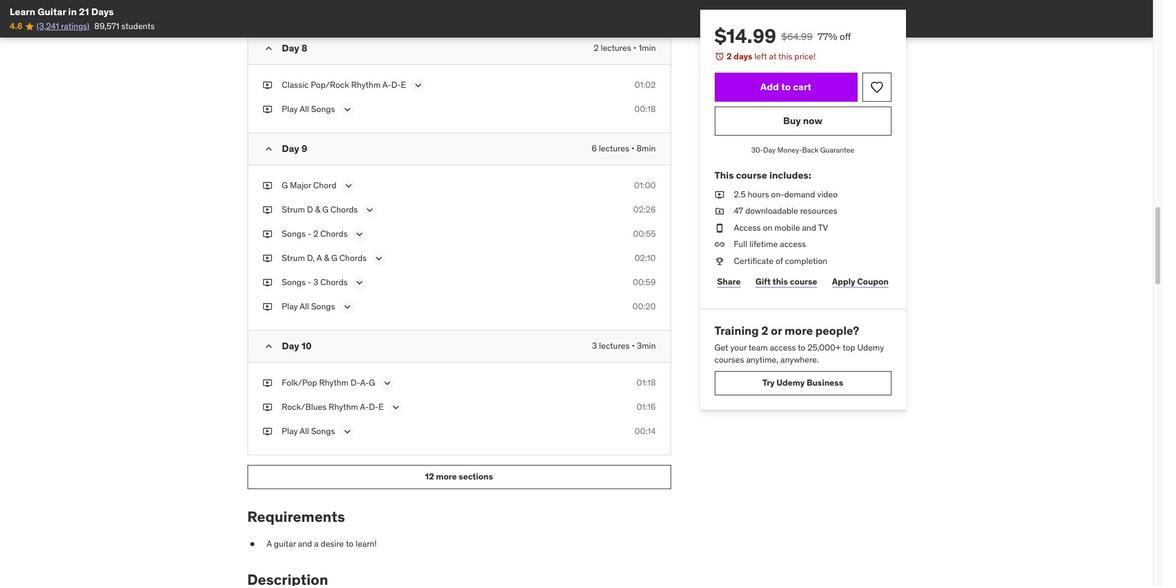 Task type: describe. For each thing, give the bounding box(es) containing it.
strum for strum d, a & g chords
[[282, 252, 305, 263]]

major
[[290, 180, 311, 191]]

folk/pop
[[282, 377, 317, 388]]

lectures for 8
[[601, 42, 631, 53]]

30-
[[752, 145, 764, 154]]

play for 00:14
[[282, 425, 298, 436]]

2 down strum d & g chords
[[313, 228, 318, 239]]

add
[[761, 81, 779, 93]]

or
[[771, 323, 782, 338]]

2 right alarm image
[[727, 51, 732, 62]]

gift this course link
[[753, 270, 820, 294]]

resources
[[800, 205, 838, 216]]

anywhere.
[[781, 354, 819, 365]]

xsmall image for show lecture description icon for songs - 3 chords
[[262, 277, 272, 288]]

3 lectures • 3min
[[592, 340, 656, 351]]

to inside add to cart button
[[781, 81, 791, 93]]

day 9
[[282, 142, 307, 154]]

songs for 00:18
[[311, 103, 335, 114]]

1 horizontal spatial and
[[802, 222, 816, 233]]

chords down chord
[[331, 204, 358, 215]]

day left "money-"
[[764, 145, 776, 154]]

8min
[[637, 143, 656, 154]]

0 horizontal spatial to
[[346, 538, 354, 549]]

udemy inside training 2 or more people? get your team access to 25,000+ top udemy courses anytime, anywhere.
[[858, 342, 884, 353]]

- for 2
[[308, 228, 311, 239]]

lectures for 9
[[599, 143, 630, 154]]

coupon
[[857, 276, 889, 287]]

apply
[[832, 276, 856, 287]]

show lecture description image for 00:14
[[341, 425, 353, 438]]

price!
[[795, 51, 816, 62]]

top
[[843, 342, 856, 353]]

$64.99
[[781, 30, 813, 42]]

chord
[[313, 180, 336, 191]]

songs for 00:14
[[311, 425, 335, 436]]

• for day 9
[[632, 143, 635, 154]]

on-
[[771, 189, 784, 200]]

$14.99 $64.99 77% off
[[715, 24, 851, 48]]

add to cart
[[761, 81, 812, 93]]

course inside gift this course link
[[790, 276, 817, 287]]

00:59
[[633, 277, 656, 287]]

a- for day 10
[[360, 377, 369, 388]]

ratings)
[[61, 21, 90, 32]]

00:14
[[635, 425, 656, 436]]

share
[[717, 276, 741, 287]]

buy now
[[783, 114, 823, 127]]

xsmall image for show lecture description image for 01:00
[[262, 180, 272, 192]]

2 inside training 2 or more people? get your team access to 25,000+ top udemy courses anytime, anywhere.
[[762, 323, 769, 338]]

courses
[[715, 354, 744, 365]]

25,000+
[[808, 342, 841, 353]]

downloadable
[[746, 205, 798, 216]]

access
[[734, 222, 761, 233]]

songs down strum d, a & g chords
[[282, 277, 306, 287]]

rock/blues
[[282, 401, 327, 412]]

sections
[[459, 471, 493, 482]]

at
[[769, 51, 777, 62]]

lifetime
[[750, 239, 778, 250]]

chords right d,
[[339, 252, 367, 263]]

this course includes:
[[715, 169, 812, 181]]

try udemy business
[[763, 377, 844, 388]]

xsmall image for 00:14's show lecture description image
[[262, 425, 272, 437]]

0 vertical spatial &
[[315, 204, 320, 215]]

00:20
[[633, 301, 656, 312]]

pop/rock
[[311, 79, 349, 90]]

training 2 or more people? get your team access to 25,000+ top udemy courses anytime, anywhere.
[[715, 323, 884, 365]]

01:00
[[634, 180, 656, 191]]

12 more sections button
[[247, 465, 671, 489]]

rock/blues rhythm a-d-e
[[282, 401, 384, 412]]

a- for day 8
[[383, 79, 391, 90]]

alarm image
[[715, 51, 724, 61]]

xsmall image for show lecture description icon for folk/pop rhythm d-a-g
[[262, 377, 272, 389]]

2 left 1min
[[594, 42, 599, 53]]

xsmall image for strum d & g chords's show lecture description icon
[[262, 204, 272, 216]]

0 vertical spatial xsmall image
[[262, 79, 272, 91]]

g major chord
[[282, 180, 336, 191]]

full lifetime access
[[734, 239, 806, 250]]

a
[[314, 538, 319, 549]]

off
[[840, 30, 851, 42]]

01:02
[[635, 79, 656, 90]]

show lecture description image for songs - 3 chords
[[354, 277, 366, 289]]

0 vertical spatial rhythm
[[351, 79, 381, 90]]

00:18
[[635, 103, 656, 114]]

gift this course
[[756, 276, 817, 287]]

includes:
[[770, 169, 812, 181]]

buy
[[783, 114, 801, 127]]

d,
[[307, 252, 315, 263]]

learn guitar in 21 days
[[10, 5, 114, 18]]

0 horizontal spatial and
[[298, 538, 312, 549]]

1 vertical spatial udemy
[[777, 377, 805, 388]]

folk/pop rhythm d-a-g
[[282, 377, 375, 388]]

access on mobile and tv
[[734, 222, 828, 233]]

hours
[[748, 189, 769, 200]]

day 10
[[282, 339, 312, 352]]

days
[[91, 5, 114, 18]]

try udemy business link
[[715, 371, 892, 395]]

gift
[[756, 276, 771, 287]]

certificate
[[734, 255, 774, 266]]

your
[[731, 342, 747, 353]]

- for 3
[[308, 277, 311, 287]]

xsmall image for show lecture description icon corresponding to strum d, a & g chords
[[262, 252, 272, 264]]

xsmall image for show lecture description icon associated with songs - 2 chords
[[262, 228, 272, 240]]

play all songs for 00:20
[[282, 301, 335, 312]]

now
[[803, 114, 823, 127]]

show lecture description image for 01:16
[[390, 401, 402, 413]]

show lecture description image for 01:00
[[343, 180, 355, 192]]

play all songs for 00:14
[[282, 425, 335, 436]]

business
[[807, 377, 844, 388]]

0 vertical spatial this
[[779, 51, 793, 62]]

02:26
[[633, 204, 656, 215]]

g up rock/blues rhythm a-d-e at the bottom of the page
[[369, 377, 375, 388]]

47
[[734, 205, 743, 216]]

02:10
[[635, 252, 656, 263]]

apply coupon
[[832, 276, 889, 287]]

• for day 8
[[633, 42, 637, 53]]

21
[[79, 5, 89, 18]]

12
[[425, 471, 434, 482]]

g right d
[[322, 204, 329, 215]]

(3,241 ratings)
[[37, 21, 90, 32]]

share button
[[715, 270, 743, 294]]

2 vertical spatial d-
[[369, 401, 379, 412]]

g left major
[[282, 180, 288, 191]]

songs - 2 chords
[[282, 228, 348, 239]]



Task type: locate. For each thing, give the bounding box(es) containing it.
small image left day 10
[[262, 340, 275, 352]]

47 downloadable resources
[[734, 205, 838, 216]]

3 play all songs from the top
[[282, 425, 335, 436]]

this
[[715, 169, 734, 181]]

0 vertical spatial -
[[308, 228, 311, 239]]

& right d
[[315, 204, 320, 215]]

1 vertical spatial to
[[798, 342, 806, 353]]

back
[[802, 145, 819, 154]]

2 play from the top
[[282, 301, 298, 312]]

1 horizontal spatial d-
[[369, 401, 379, 412]]

1 horizontal spatial a
[[317, 252, 322, 263]]

1 strum from the top
[[282, 204, 305, 215]]

1 vertical spatial more
[[436, 471, 457, 482]]

0 vertical spatial a
[[317, 252, 322, 263]]

& right d,
[[324, 252, 329, 263]]

0 vertical spatial udemy
[[858, 342, 884, 353]]

day for day 8
[[282, 42, 299, 54]]

2 all from the top
[[300, 301, 309, 312]]

1 all from the top
[[300, 103, 309, 114]]

course down "completion"
[[790, 276, 817, 287]]

udemy
[[858, 342, 884, 353], [777, 377, 805, 388]]

2 vertical spatial •
[[632, 340, 635, 351]]

1 vertical spatial a
[[267, 538, 272, 549]]

to left cart
[[781, 81, 791, 93]]

wishlist image
[[870, 80, 884, 94]]

1 vertical spatial &
[[324, 252, 329, 263]]

2 lectures • 1min
[[594, 42, 656, 53]]

all down songs - 3 chords
[[300, 301, 309, 312]]

people?
[[816, 323, 859, 338]]

play down songs - 3 chords
[[282, 301, 298, 312]]

1 vertical spatial all
[[300, 301, 309, 312]]

group
[[248, 0, 671, 32]]

1 vertical spatial d-
[[351, 377, 360, 388]]

classic pop/rock rhythm a-d-e
[[282, 79, 406, 90]]

3 down d,
[[313, 277, 318, 287]]

a- right pop/rock
[[383, 79, 391, 90]]

strum left d
[[282, 204, 305, 215]]

4.6
[[10, 21, 23, 32]]

access inside training 2 or more people? get your team access to 25,000+ top udemy courses anytime, anywhere.
[[770, 342, 796, 353]]

this right gift
[[773, 276, 788, 287]]

3 play from the top
[[282, 425, 298, 436]]

play all songs down "classic"
[[282, 103, 335, 114]]

1 vertical spatial xsmall image
[[715, 189, 724, 201]]

1 vertical spatial access
[[770, 342, 796, 353]]

(3,241
[[37, 21, 59, 32]]

in
[[68, 5, 77, 18]]

89,571 students
[[94, 21, 155, 32]]

2 horizontal spatial d-
[[391, 79, 401, 90]]

6 lectures • 8min
[[592, 143, 656, 154]]

lectures left 3min
[[599, 340, 630, 351]]

0 vertical spatial 3
[[313, 277, 318, 287]]

day left 10
[[282, 339, 299, 352]]

2 vertical spatial all
[[300, 425, 309, 436]]

play for 00:18
[[282, 103, 298, 114]]

2 vertical spatial lectures
[[599, 340, 630, 351]]

access down mobile
[[780, 239, 806, 250]]

1 vertical spatial this
[[773, 276, 788, 287]]

0 vertical spatial small image
[[262, 42, 275, 54]]

small image left 'day 9'
[[262, 143, 275, 155]]

cart
[[793, 81, 812, 93]]

rhythm for d-
[[319, 377, 349, 388]]

show lecture description image
[[343, 180, 355, 192], [341, 301, 353, 313], [390, 401, 402, 413], [341, 425, 353, 438]]

0 vertical spatial and
[[802, 222, 816, 233]]

day for day 9
[[282, 142, 299, 154]]

0 vertical spatial •
[[633, 42, 637, 53]]

1 vertical spatial play
[[282, 301, 298, 312]]

students
[[121, 21, 155, 32]]

all for 00:20
[[300, 301, 309, 312]]

lectures for 10
[[599, 340, 630, 351]]

guitar
[[274, 538, 296, 549]]

3 left 3min
[[592, 340, 597, 351]]

1 vertical spatial and
[[298, 538, 312, 549]]

course
[[736, 169, 767, 181], [790, 276, 817, 287]]

play for 00:20
[[282, 301, 298, 312]]

10
[[301, 339, 312, 352]]

strum for strum d & g chords
[[282, 204, 305, 215]]

day for day 10
[[282, 339, 299, 352]]

2 small image from the top
[[262, 143, 275, 155]]

2 strum from the top
[[282, 252, 305, 263]]

on
[[763, 222, 773, 233]]

more right or
[[785, 323, 813, 338]]

to up anywhere.
[[798, 342, 806, 353]]

get
[[715, 342, 729, 353]]

play down "classic"
[[282, 103, 298, 114]]

xsmall image left "classic"
[[262, 79, 272, 91]]

3 all from the top
[[300, 425, 309, 436]]

1 vertical spatial lectures
[[599, 143, 630, 154]]

0 vertical spatial e
[[401, 79, 406, 90]]

&
[[315, 204, 320, 215], [324, 252, 329, 263]]

xsmall image down this
[[715, 189, 724, 201]]

2 vertical spatial play all songs
[[282, 425, 335, 436]]

2 vertical spatial play
[[282, 425, 298, 436]]

play all songs down rock/blues
[[282, 425, 335, 436]]

01:16
[[637, 401, 656, 412]]

day left 9
[[282, 142, 299, 154]]

0 vertical spatial play all songs
[[282, 103, 335, 114]]

more right 12
[[436, 471, 457, 482]]

01:18
[[637, 377, 656, 388]]

2 - from the top
[[308, 277, 311, 287]]

udemy right try
[[777, 377, 805, 388]]

2 vertical spatial xsmall image
[[715, 239, 724, 251]]

and left tv
[[802, 222, 816, 233]]

0 vertical spatial all
[[300, 103, 309, 114]]

3
[[313, 277, 318, 287], [592, 340, 597, 351]]

classic
[[282, 79, 309, 90]]

play down rock/blues
[[282, 425, 298, 436]]

songs down rock/blues rhythm a-d-e at the bottom of the page
[[311, 425, 335, 436]]

1 small image from the top
[[262, 42, 275, 54]]

small image for day 9
[[262, 143, 275, 155]]

to inside training 2 or more people? get your team access to 25,000+ top udemy courses anytime, anywhere.
[[798, 342, 806, 353]]

2 left or
[[762, 323, 769, 338]]

2 horizontal spatial to
[[798, 342, 806, 353]]

demand
[[784, 189, 815, 200]]

more inside training 2 or more people? get your team access to 25,000+ top udemy courses anytime, anywhere.
[[785, 323, 813, 338]]

1 horizontal spatial course
[[790, 276, 817, 287]]

rhythm up rock/blues rhythm a-d-e at the bottom of the page
[[319, 377, 349, 388]]

course up hours
[[736, 169, 767, 181]]

video
[[817, 189, 838, 200]]

access
[[780, 239, 806, 250], [770, 342, 796, 353]]

songs down pop/rock
[[311, 103, 335, 114]]

0 horizontal spatial e
[[379, 401, 384, 412]]

desire
[[321, 538, 344, 549]]

chords down strum d, a & g chords
[[320, 277, 348, 287]]

d-
[[391, 79, 401, 90], [351, 377, 360, 388], [369, 401, 379, 412]]

• for day 10
[[632, 340, 635, 351]]

1 vertical spatial play all songs
[[282, 301, 335, 312]]

left
[[755, 51, 767, 62]]

lectures right 6
[[599, 143, 630, 154]]

0 horizontal spatial 3
[[313, 277, 318, 287]]

xsmall image for 2.5
[[715, 189, 724, 201]]

guarantee
[[821, 145, 855, 154]]

play all songs down songs - 3 chords
[[282, 301, 335, 312]]

xsmall image left full
[[715, 239, 724, 251]]

small image left day 8
[[262, 42, 275, 54]]

and left a
[[298, 538, 312, 549]]

strum d, a & g chords
[[282, 252, 367, 263]]

day left '8'
[[282, 42, 299, 54]]

buy now button
[[715, 106, 892, 135]]

1 vertical spatial -
[[308, 277, 311, 287]]

0 vertical spatial play
[[282, 103, 298, 114]]

2 vertical spatial small image
[[262, 340, 275, 352]]

this
[[779, 51, 793, 62], [773, 276, 788, 287]]

0 vertical spatial more
[[785, 323, 813, 338]]

0 horizontal spatial &
[[315, 204, 320, 215]]

1 vertical spatial •
[[632, 143, 635, 154]]

to left 'learn!'
[[346, 538, 354, 549]]

this right at on the top right of page
[[779, 51, 793, 62]]

show lecture description image
[[412, 79, 425, 91], [341, 103, 353, 115], [364, 204, 376, 216], [354, 228, 366, 240], [373, 252, 385, 264], [354, 277, 366, 289], [381, 377, 393, 389]]

all for 00:18
[[300, 103, 309, 114]]

a guitar and a desire to learn!
[[267, 538, 377, 549]]

full
[[734, 239, 748, 250]]

1 horizontal spatial more
[[785, 323, 813, 338]]

add to cart button
[[715, 72, 858, 101]]

learn!
[[356, 538, 377, 549]]

2 vertical spatial to
[[346, 538, 354, 549]]

play all songs
[[282, 103, 335, 114], [282, 301, 335, 312], [282, 425, 335, 436]]

1 horizontal spatial 3
[[592, 340, 597, 351]]

89,571
[[94, 21, 119, 32]]

30-day money-back guarantee
[[752, 145, 855, 154]]

show lecture description image for play all songs
[[341, 103, 353, 115]]

xsmall image for 00:20's show lecture description image
[[262, 301, 272, 313]]

1 vertical spatial rhythm
[[319, 377, 349, 388]]

$14.99
[[715, 24, 777, 48]]

rhythm right pop/rock
[[351, 79, 381, 90]]

completion
[[785, 255, 828, 266]]

songs - 3 chords
[[282, 277, 348, 287]]

0 vertical spatial a-
[[383, 79, 391, 90]]

show lecture description image for strum d, a & g chords
[[373, 252, 385, 264]]

all down "classic"
[[300, 103, 309, 114]]

small image for day 8
[[262, 42, 275, 54]]

2 vertical spatial a-
[[360, 401, 369, 412]]

2 play all songs from the top
[[282, 301, 335, 312]]

77%
[[818, 30, 838, 42]]

xsmall image for play all songs show lecture description icon
[[262, 103, 272, 115]]

2
[[594, 42, 599, 53], [727, 51, 732, 62], [313, 228, 318, 239], [762, 323, 769, 338]]

3 small image from the top
[[262, 340, 275, 352]]

a- up rock/blues rhythm a-d-e at the bottom of the page
[[360, 377, 369, 388]]

more inside button
[[436, 471, 457, 482]]

1 horizontal spatial to
[[781, 81, 791, 93]]

lectures left 1min
[[601, 42, 631, 53]]

• left 8min at the right top
[[632, 143, 635, 154]]

1 vertical spatial e
[[379, 401, 384, 412]]

- down d
[[308, 228, 311, 239]]

0 horizontal spatial udemy
[[777, 377, 805, 388]]

0 horizontal spatial more
[[436, 471, 457, 482]]

1 vertical spatial small image
[[262, 143, 275, 155]]

1 play from the top
[[282, 103, 298, 114]]

1 play all songs from the top
[[282, 103, 335, 114]]

try
[[763, 377, 775, 388]]

e
[[401, 79, 406, 90], [379, 401, 384, 412]]

g right d,
[[331, 252, 337, 263]]

xsmall image for 01:16's show lecture description image
[[262, 401, 272, 413]]

1 vertical spatial course
[[790, 276, 817, 287]]

mobile
[[775, 222, 800, 233]]

2.5
[[734, 189, 746, 200]]

a- down folk/pop rhythm d-a-g
[[360, 401, 369, 412]]

songs for 00:20
[[311, 301, 335, 312]]

• left 3min
[[632, 340, 635, 351]]

0 vertical spatial access
[[780, 239, 806, 250]]

learn
[[10, 5, 35, 18]]

•
[[633, 42, 637, 53], [632, 143, 635, 154], [632, 340, 635, 351]]

1 horizontal spatial &
[[324, 252, 329, 263]]

show lecture description image for folk/pop rhythm d-a-g
[[381, 377, 393, 389]]

0 vertical spatial course
[[736, 169, 767, 181]]

access down or
[[770, 342, 796, 353]]

play all songs for 00:18
[[282, 103, 335, 114]]

requirements
[[247, 507, 345, 526]]

g
[[282, 180, 288, 191], [322, 204, 329, 215], [331, 252, 337, 263], [369, 377, 375, 388]]

chords
[[331, 204, 358, 215], [320, 228, 348, 239], [339, 252, 367, 263], [320, 277, 348, 287]]

songs down strum d & g chords
[[282, 228, 306, 239]]

0 horizontal spatial course
[[736, 169, 767, 181]]

xsmall image for full
[[715, 239, 724, 251]]

1 horizontal spatial e
[[401, 79, 406, 90]]

3min
[[637, 340, 656, 351]]

a right d,
[[317, 252, 322, 263]]

rhythm down folk/pop rhythm d-a-g
[[329, 401, 358, 412]]

0 horizontal spatial d-
[[351, 377, 360, 388]]

1 vertical spatial strum
[[282, 252, 305, 263]]

show lecture description image for strum d & g chords
[[364, 204, 376, 216]]

show lecture description image for songs - 2 chords
[[354, 228, 366, 240]]

- down d,
[[308, 277, 311, 287]]

xsmall image
[[262, 79, 272, 91], [715, 189, 724, 201], [715, 239, 724, 251]]

0 vertical spatial d-
[[391, 79, 401, 90]]

1 vertical spatial a-
[[360, 377, 369, 388]]

anytime,
[[746, 354, 779, 365]]

6
[[592, 143, 597, 154]]

• left 1min
[[633, 42, 637, 53]]

a
[[317, 252, 322, 263], [267, 538, 272, 549]]

1 vertical spatial 3
[[592, 340, 597, 351]]

0 vertical spatial to
[[781, 81, 791, 93]]

small image
[[262, 42, 275, 54], [262, 143, 275, 155], [262, 340, 275, 352]]

all down rock/blues
[[300, 425, 309, 436]]

strum
[[282, 204, 305, 215], [282, 252, 305, 263]]

0 vertical spatial strum
[[282, 204, 305, 215]]

tv
[[818, 222, 828, 233]]

a left guitar
[[267, 538, 272, 549]]

0 horizontal spatial a
[[267, 538, 272, 549]]

1min
[[639, 42, 656, 53]]

show lecture description image for 00:20
[[341, 301, 353, 313]]

all for 00:14
[[300, 425, 309, 436]]

00:55
[[633, 228, 656, 239]]

xsmall image
[[262, 103, 272, 115], [262, 180, 272, 192], [262, 204, 272, 216], [715, 205, 724, 217], [715, 222, 724, 234], [262, 228, 272, 240], [262, 252, 272, 264], [715, 255, 724, 267], [262, 277, 272, 288], [262, 301, 272, 313], [262, 377, 272, 389], [262, 401, 272, 413], [262, 425, 272, 437], [247, 538, 257, 550]]

play
[[282, 103, 298, 114], [282, 301, 298, 312], [282, 425, 298, 436]]

of
[[776, 255, 783, 266]]

udemy right top
[[858, 342, 884, 353]]

show lecture description image for classic pop/rock rhythm a-d-e
[[412, 79, 425, 91]]

songs down songs - 3 chords
[[311, 301, 335, 312]]

chords up strum d, a & g chords
[[320, 228, 348, 239]]

strum left d,
[[282, 252, 305, 263]]

rhythm for a-
[[329, 401, 358, 412]]

8
[[301, 42, 307, 54]]

small image for day 10
[[262, 340, 275, 352]]

0 vertical spatial lectures
[[601, 42, 631, 53]]

1 - from the top
[[308, 228, 311, 239]]

a-
[[383, 79, 391, 90], [360, 377, 369, 388], [360, 401, 369, 412]]

2 vertical spatial rhythm
[[329, 401, 358, 412]]

1 horizontal spatial udemy
[[858, 342, 884, 353]]



Task type: vqa. For each thing, say whether or not it's contained in the screenshot.
leftmost RELATIONSHIP
no



